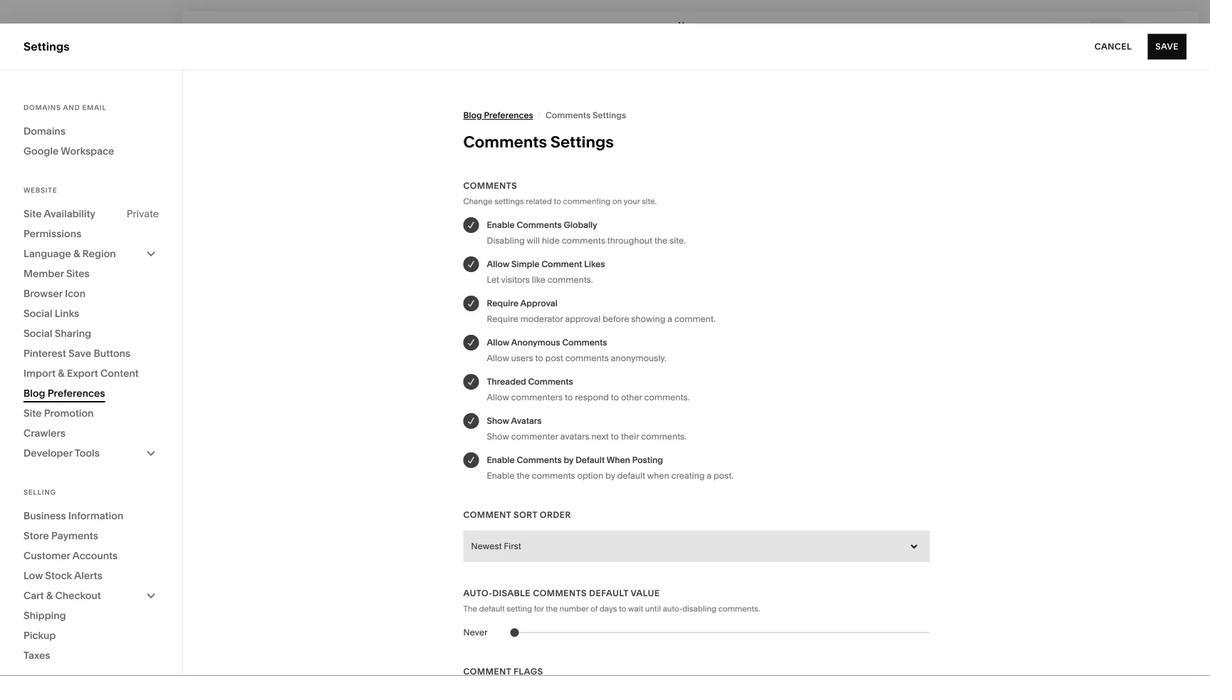 Task type: describe. For each thing, give the bounding box(es) containing it.
1 vertical spatial blog
[[24, 387, 45, 399]]

customer
[[24, 550, 70, 562]]

users
[[511, 353, 533, 363]]

on
[[613, 197, 622, 206]]

moderator
[[520, 314, 563, 324]]

social links
[[24, 307, 79, 320]]

language & region button
[[24, 244, 159, 264]]

2 show from the top
[[487, 431, 509, 442]]

developer
[[24, 447, 73, 459]]

domains link
[[24, 121, 159, 141]]

store payments link
[[24, 526, 159, 546]]

business information
[[24, 510, 123, 522]]

1 horizontal spatial blog
[[463, 110, 482, 120]]

site. inside comments change settings related to commenting on your site.
[[642, 197, 657, 206]]

/ comments settings
[[538, 110, 626, 120]]

social for social links
[[24, 307, 52, 320]]

checkout
[[55, 590, 101, 602]]

2 website from the top
[[24, 186, 57, 194]]

commenters
[[511, 392, 563, 403]]

content
[[100, 367, 139, 379]]

customer accounts
[[24, 550, 118, 562]]

tools
[[75, 447, 100, 459]]

default for when
[[576, 455, 605, 465]]

approval
[[565, 314, 601, 324]]

comments. inside the allow simple comment likes let visitors like comments.
[[548, 275, 593, 285]]

days
[[600, 604, 617, 614]]

0 horizontal spatial save
[[68, 347, 91, 359]]

google workspace
[[24, 145, 114, 157]]

number
[[560, 604, 589, 614]]

the inside auto-disable comments default value the default setting for the number of days to wait until auto-disabling comments.
[[546, 604, 558, 614]]

when
[[607, 455, 630, 465]]

stock
[[45, 570, 72, 582]]

avatars
[[560, 431, 590, 442]]

import
[[24, 367, 56, 379]]

help link
[[24, 541, 49, 557]]

taxes
[[24, 649, 50, 661]]

pinterest save buttons
[[24, 347, 131, 359]]

disabling
[[683, 604, 717, 614]]

default for value
[[589, 588, 629, 598]]

site promotion link
[[24, 403, 159, 423]]

comments. inside auto-disable comments default value the default setting for the number of days to wait until auto-disabling comments.
[[719, 604, 760, 614]]

never
[[463, 627, 488, 638]]

until
[[645, 604, 661, 614]]

visitors
[[501, 275, 530, 285]]

simple
[[511, 259, 540, 269]]

export
[[67, 367, 98, 379]]

change
[[463, 197, 493, 206]]

comments. inside the threaded comments allow commenters to respond to other comments.
[[644, 392, 690, 403]]

their
[[621, 431, 639, 442]]

settings
[[495, 197, 524, 206]]

post.
[[714, 471, 734, 481]]

to left other
[[611, 392, 619, 403]]

& for cart
[[46, 590, 53, 602]]

help
[[24, 542, 49, 556]]

settings right /
[[593, 110, 626, 120]]

when
[[647, 471, 669, 481]]

alerts
[[74, 570, 102, 582]]

availability
[[44, 208, 95, 220]]

email
[[82, 103, 107, 112]]

before
[[603, 314, 629, 324]]

related
[[526, 197, 552, 206]]

pinterest
[[24, 347, 66, 359]]

hide
[[542, 235, 560, 246]]

to inside auto-disable comments default value the default setting for the number of days to wait until auto-disabling comments.
[[619, 604, 627, 614]]

cancel
[[1095, 41, 1132, 52]]

threaded comments allow commenters to respond to other comments.
[[487, 377, 690, 403]]

comments inside enable comments by default when posting enable the comments option by default when creating a post.
[[517, 455, 562, 465]]

3 enable from the top
[[487, 471, 515, 481]]

showing
[[631, 314, 666, 324]]

commenter
[[511, 431, 558, 442]]

browser
[[24, 287, 63, 300]]

accounts
[[72, 550, 118, 562]]

permissions link
[[24, 224, 159, 244]]

0 horizontal spatial blog preferences
[[24, 387, 105, 399]]

browser icon link
[[24, 284, 159, 303]]

analytics
[[24, 190, 74, 203]]

cart
[[24, 590, 44, 602]]

to inside show avatars show commenter avatars next to their comments.
[[611, 431, 619, 442]]

site availability
[[24, 208, 95, 220]]

2 require from the top
[[487, 314, 518, 324]]

0 horizontal spatial comment
[[463, 510, 511, 520]]

customer accounts link
[[24, 546, 159, 566]]

the inside enable comments globally disabling will hide comments throughout the site.
[[655, 235, 668, 246]]

likes
[[584, 259, 605, 269]]

anonymously.
[[611, 353, 667, 363]]

asset library
[[24, 492, 95, 505]]

developer tools
[[24, 447, 100, 459]]

a inside require approval require moderator approval before showing a comment.
[[668, 314, 673, 324]]

0 vertical spatial blog preferences link
[[463, 103, 533, 128]]

& for language
[[73, 248, 80, 260]]

for
[[534, 604, 544, 614]]

2 selling from the top
[[24, 488, 56, 497]]

comments. inside show avatars show commenter avatars next to their comments.
[[641, 431, 687, 442]]

respond
[[575, 392, 609, 403]]

domains for domains and email
[[24, 103, 61, 112]]

social for social sharing
[[24, 327, 52, 339]]

developer tools link
[[24, 443, 159, 463]]

settings down / comments settings at the top of the page
[[551, 132, 614, 151]]

cancel button
[[1095, 34, 1132, 59]]

developer tools button
[[24, 443, 159, 463]]

default inside enable comments by default when posting enable the comments option by default when creating a post.
[[617, 471, 645, 481]]

0 vertical spatial blog preferences
[[463, 110, 533, 120]]

default inside auto-disable comments default value the default setting for the number of days to wait until auto-disabling comments.
[[479, 604, 505, 614]]

comments inside enable comments by default when posting enable the comments option by default when creating a post.
[[532, 471, 575, 481]]

creating
[[671, 471, 705, 481]]

site for site availability
[[24, 208, 42, 220]]

comment inside the allow simple comment likes let visitors like comments.
[[542, 259, 582, 269]]

comments right /
[[546, 110, 591, 120]]

0 horizontal spatial blog preferences link
[[24, 383, 159, 403]]

links
[[55, 307, 79, 320]]

comments down /
[[463, 132, 547, 151]]

member sites link
[[24, 264, 159, 284]]

value
[[631, 588, 660, 598]]

member
[[24, 268, 64, 280]]

auto-disable comments default value the default setting for the number of days to wait until auto-disabling comments.
[[463, 588, 760, 614]]



Task type: locate. For each thing, give the bounding box(es) containing it.
0 vertical spatial enable
[[487, 220, 515, 230]]

workspace
[[61, 145, 114, 157]]

permissions
[[24, 228, 81, 240]]

0 vertical spatial comments
[[562, 235, 605, 246]]

member sites
[[24, 268, 90, 280]]

import & export content
[[24, 367, 139, 379]]

order
[[540, 510, 571, 520]]

store payments
[[24, 530, 98, 542]]

enable inside enable comments globally disabling will hide comments throughout the site.
[[487, 220, 515, 230]]

asset library link
[[24, 491, 158, 508]]

social up pinterest
[[24, 327, 52, 339]]

1 horizontal spatial preferences
[[484, 110, 533, 120]]

2 vertical spatial enable
[[487, 471, 515, 481]]

2 site from the top
[[24, 407, 42, 419]]

pickup link
[[24, 625, 159, 645]]

save
[[1156, 41, 1179, 52], [68, 347, 91, 359]]

1 vertical spatial preferences
[[48, 387, 105, 399]]

domains and email
[[24, 103, 107, 112]]

1 vertical spatial website
[[24, 186, 57, 194]]

low
[[24, 570, 43, 582]]

3 allow from the top
[[487, 353, 509, 363]]

enable up comment sort order
[[487, 471, 515, 481]]

default down auto-
[[479, 604, 505, 614]]

0 vertical spatial save
[[1156, 41, 1179, 52]]

website up 'site availability'
[[24, 186, 57, 194]]

enable down commenter
[[487, 455, 515, 465]]

0 horizontal spatial the
[[517, 471, 530, 481]]

1 allow from the top
[[487, 259, 509, 269]]

cart & checkout button
[[24, 586, 159, 606]]

require down let
[[487, 298, 519, 308]]

default inside auto-disable comments default value the default setting for the number of days to wait until auto-disabling comments.
[[589, 588, 629, 598]]

domains inside domains link
[[24, 125, 66, 137]]

blog
[[463, 110, 482, 120], [24, 387, 45, 399]]

1 vertical spatial domains
[[24, 125, 66, 137]]

1 vertical spatial site.
[[670, 235, 686, 246]]

to left post
[[535, 353, 543, 363]]

comments. right disabling
[[719, 604, 760, 614]]

website up domains and email
[[24, 88, 68, 102]]

home
[[678, 20, 703, 30]]

1 vertical spatial by
[[606, 471, 615, 481]]

1 require from the top
[[487, 298, 519, 308]]

0 vertical spatial show
[[487, 416, 509, 426]]

0 horizontal spatial &
[[46, 590, 53, 602]]

preferences
[[484, 110, 533, 120], [48, 387, 105, 399]]

allow simple comment likes let visitors like comments.
[[487, 259, 605, 285]]

comments. down likes at top
[[548, 275, 593, 285]]

1 horizontal spatial site.
[[670, 235, 686, 246]]

1 vertical spatial comment
[[463, 510, 511, 520]]

marketing link
[[24, 138, 158, 155]]

0 vertical spatial site
[[24, 208, 42, 220]]

show left commenter
[[487, 431, 509, 442]]

1 vertical spatial show
[[487, 431, 509, 442]]

2 horizontal spatial the
[[655, 235, 668, 246]]

the inside enable comments by default when posting enable the comments option by default when creating a post.
[[517, 471, 530, 481]]

comments up change
[[463, 181, 517, 191]]

social sharing link
[[24, 323, 159, 343]]

allow
[[487, 259, 509, 269], [487, 337, 509, 348], [487, 353, 509, 363], [487, 392, 509, 403]]

site down analytics
[[24, 208, 42, 220]]

like
[[532, 275, 546, 285]]

by down when
[[606, 471, 615, 481]]

acuity scheduling
[[24, 215, 122, 229]]

next
[[592, 431, 609, 442]]

by down avatars in the bottom of the page
[[564, 455, 574, 465]]

default up 'days'
[[589, 588, 629, 598]]

to inside allow anonymous comments allow users to post comments anonymously.
[[535, 353, 543, 363]]

let
[[487, 275, 499, 285]]

blog preferences left /
[[463, 110, 533, 120]]

selling up business
[[24, 488, 56, 497]]

comments up the threaded comments allow commenters to respond to other comments.
[[565, 353, 609, 363]]

comment down hide
[[542, 259, 582, 269]]

2 horizontal spatial &
[[73, 248, 80, 260]]

low stock alerts
[[24, 570, 102, 582]]

1 vertical spatial selling
[[24, 488, 56, 497]]

comment up the newest
[[463, 510, 511, 520]]

& inside dropdown button
[[73, 248, 80, 260]]

comments inside enable comments globally disabling will hide comments throughout the site.
[[562, 235, 605, 246]]

site
[[24, 208, 42, 220], [24, 407, 42, 419]]

1 vertical spatial require
[[487, 314, 518, 324]]

site. right your
[[642, 197, 657, 206]]

buttons
[[94, 347, 131, 359]]

0 vertical spatial preferences
[[484, 110, 533, 120]]

site for site promotion
[[24, 407, 42, 419]]

save right cancel
[[1156, 41, 1179, 52]]

2 allow from the top
[[487, 337, 509, 348]]

google
[[24, 145, 59, 157]]

1 horizontal spatial blog preferences
[[463, 110, 533, 120]]

comments left option
[[532, 471, 575, 481]]

1 site from the top
[[24, 208, 42, 220]]

first
[[504, 541, 521, 551]]

a left the post.
[[707, 471, 712, 481]]

settings down asset
[[24, 517, 68, 531]]

enable comments globally disabling will hide comments throughout the site.
[[487, 220, 686, 246]]

blog preferences link left /
[[463, 103, 533, 128]]

allow left the 'anonymous'
[[487, 337, 509, 348]]

enable comments by default when posting enable the comments option by default when creating a post.
[[487, 455, 734, 481]]

1 vertical spatial blog preferences link
[[24, 383, 159, 403]]

acuity
[[24, 215, 58, 229]]

site. right throughout at the right top
[[670, 235, 686, 246]]

asset
[[24, 492, 54, 505]]

the right throughout at the right top
[[655, 235, 668, 246]]

google workspace link
[[24, 141, 159, 161]]

& inside dropdown button
[[46, 590, 53, 602]]

show avatars show commenter avatars next to their comments.
[[487, 416, 687, 442]]

preferences down the import & export content
[[48, 387, 105, 399]]

the up sort
[[517, 471, 530, 481]]

tab list
[[1057, 20, 1123, 42]]

require left moderator
[[487, 314, 518, 324]]

1 horizontal spatial the
[[546, 604, 558, 614]]

0 vertical spatial by
[[564, 455, 574, 465]]

2 vertical spatial comments
[[532, 471, 575, 481]]

to inside comments change settings related to commenting on your site.
[[554, 197, 561, 206]]

preferences left /
[[484, 110, 533, 120]]

0 vertical spatial default
[[617, 471, 645, 481]]

comments. right other
[[644, 392, 690, 403]]

0 vertical spatial the
[[655, 235, 668, 246]]

and
[[63, 103, 80, 112]]

comments inside allow anonymous comments allow users to post comments anonymously.
[[562, 337, 607, 348]]

comments inside enable comments globally disabling will hide comments throughout the site.
[[517, 220, 562, 230]]

1 horizontal spatial comment
[[542, 259, 582, 269]]

default down when
[[617, 471, 645, 481]]

0 vertical spatial blog
[[463, 110, 482, 120]]

0 vertical spatial a
[[668, 314, 673, 324]]

domains left and
[[24, 103, 61, 112]]

allow left users
[[487, 353, 509, 363]]

your
[[624, 197, 640, 206]]

of
[[591, 604, 598, 614]]

blog left /
[[463, 110, 482, 120]]

1 vertical spatial default
[[479, 604, 505, 614]]

social sharing
[[24, 327, 91, 339]]

to right related
[[554, 197, 561, 206]]

throughout
[[607, 235, 653, 246]]

comments up number
[[533, 588, 587, 598]]

& left export
[[58, 367, 65, 379]]

1 vertical spatial default
[[589, 588, 629, 598]]

comments down the approval
[[562, 337, 607, 348]]

information
[[68, 510, 123, 522]]

auto-
[[463, 588, 493, 598]]

1 horizontal spatial default
[[617, 471, 645, 481]]

low stock alerts link
[[24, 566, 159, 586]]

library
[[57, 492, 95, 505]]

blog preferences
[[463, 110, 533, 120], [24, 387, 105, 399]]

option
[[577, 471, 604, 481]]

sharing
[[55, 327, 91, 339]]

0 horizontal spatial by
[[564, 455, 574, 465]]

browser icon
[[24, 287, 86, 300]]

2 domains from the top
[[24, 125, 66, 137]]

1 horizontal spatial a
[[707, 471, 712, 481]]

0 horizontal spatial blog
[[24, 387, 45, 399]]

& for import
[[58, 367, 65, 379]]

sort
[[514, 510, 538, 520]]

0 vertical spatial require
[[487, 298, 519, 308]]

social down browser
[[24, 307, 52, 320]]

globally
[[564, 220, 597, 230]]

save inside button
[[1156, 41, 1179, 52]]

comments up commenters
[[528, 377, 573, 387]]

blog preferences up 'promotion'
[[24, 387, 105, 399]]

language & region
[[24, 248, 116, 260]]

1 vertical spatial site
[[24, 407, 42, 419]]

site up crawlers
[[24, 407, 42, 419]]

social links link
[[24, 303, 159, 323]]

1 vertical spatial &
[[58, 367, 65, 379]]

0 vertical spatial comment
[[542, 259, 582, 269]]

to left the respond
[[565, 392, 573, 403]]

pinterest save buttons link
[[24, 343, 159, 363]]

2 vertical spatial the
[[546, 604, 558, 614]]

a inside enable comments by default when posting enable the comments option by default when creating a post.
[[707, 471, 712, 481]]

comments inside auto-disable comments default value the default setting for the number of days to wait until auto-disabling comments.
[[533, 588, 587, 598]]

blog down import
[[24, 387, 45, 399]]

blog preferences link down export
[[24, 383, 159, 403]]

website
[[24, 88, 68, 102], [24, 186, 57, 194]]

0 vertical spatial selling
[[24, 114, 60, 128]]

comments up will
[[517, 220, 562, 230]]

the
[[463, 604, 477, 614]]

auto-
[[663, 604, 683, 614]]

comments inside the threaded comments allow commenters to respond to other comments.
[[528, 377, 573, 387]]

1 vertical spatial social
[[24, 327, 52, 339]]

enable for enable comments by default when posting
[[487, 455, 515, 465]]

a right showing
[[668, 314, 673, 324]]

0 horizontal spatial site.
[[642, 197, 657, 206]]

1 horizontal spatial &
[[58, 367, 65, 379]]

wait
[[628, 604, 643, 614]]

2 enable from the top
[[487, 455, 515, 465]]

0 vertical spatial site.
[[642, 197, 657, 206]]

1 horizontal spatial by
[[606, 471, 615, 481]]

enable for enable comments globally
[[487, 220, 515, 230]]

0 horizontal spatial default
[[479, 604, 505, 614]]

0 vertical spatial social
[[24, 307, 52, 320]]

1 website from the top
[[24, 88, 68, 102]]

0 vertical spatial domains
[[24, 103, 61, 112]]

save up the import & export content
[[68, 347, 91, 359]]

2 vertical spatial &
[[46, 590, 53, 602]]

1 vertical spatial comments
[[565, 353, 609, 363]]

show left avatars
[[487, 416, 509, 426]]

1 vertical spatial enable
[[487, 455, 515, 465]]

disable
[[492, 588, 531, 598]]

0 horizontal spatial a
[[668, 314, 673, 324]]

site promotion
[[24, 407, 94, 419]]

taxes link
[[24, 645, 159, 665]]

1 social from the top
[[24, 307, 52, 320]]

site.
[[642, 197, 657, 206], [670, 235, 686, 246]]

& right cart
[[46, 590, 53, 602]]

to left wait
[[619, 604, 627, 614]]

2 social from the top
[[24, 327, 52, 339]]

1 enable from the top
[[487, 220, 515, 230]]

comments change settings related to commenting on your site.
[[463, 181, 657, 206]]

None range field
[[463, 625, 930, 640]]

1 vertical spatial a
[[707, 471, 712, 481]]

shipping
[[24, 609, 66, 622]]

1 vertical spatial blog preferences
[[24, 387, 105, 399]]

1 vertical spatial save
[[68, 347, 91, 359]]

allow inside the threaded comments allow commenters to respond to other comments.
[[487, 392, 509, 403]]

comments. up posting
[[641, 431, 687, 442]]

0 vertical spatial website
[[24, 88, 68, 102]]

domains for domains
[[24, 125, 66, 137]]

allow down "threaded"
[[487, 392, 509, 403]]

settings link
[[24, 516, 158, 533]]

0 horizontal spatial preferences
[[48, 387, 105, 399]]

comments settings
[[463, 132, 614, 151]]

default up option
[[576, 455, 605, 465]]

social
[[24, 307, 52, 320], [24, 327, 52, 339]]

& up "sites"
[[73, 248, 80, 260]]

default
[[576, 455, 605, 465], [589, 588, 629, 598]]

1 vertical spatial the
[[517, 471, 530, 481]]

sites
[[66, 268, 90, 280]]

settings up domains and email
[[24, 40, 70, 53]]

comments inside comments change settings related to commenting on your site.
[[463, 181, 517, 191]]

import & export content link
[[24, 363, 159, 383]]

allow up let
[[487, 259, 509, 269]]

1 selling from the top
[[24, 114, 60, 128]]

comments
[[562, 235, 605, 246], [565, 353, 609, 363], [532, 471, 575, 481]]

comments down commenter
[[517, 455, 562, 465]]

comments down globally
[[562, 235, 605, 246]]

1 horizontal spatial save
[[1156, 41, 1179, 52]]

comment sort order
[[463, 510, 571, 520]]

1 horizontal spatial blog preferences link
[[463, 103, 533, 128]]

enable up disabling
[[487, 220, 515, 230]]

4 allow from the top
[[487, 392, 509, 403]]

0 vertical spatial &
[[73, 248, 80, 260]]

posting
[[632, 455, 663, 465]]

to right next
[[611, 431, 619, 442]]

site. inside enable comments globally disabling will hide comments throughout the site.
[[670, 235, 686, 246]]

newest first
[[471, 541, 521, 551]]

region
[[82, 248, 116, 260]]

allow inside the allow simple comment likes let visitors like comments.
[[487, 259, 509, 269]]

selling down domains and email
[[24, 114, 60, 128]]

disabling
[[487, 235, 525, 246]]

store
[[24, 530, 49, 542]]

default inside enable comments by default when posting enable the comments option by default when creating a post.
[[576, 455, 605, 465]]

cart & checkout link
[[24, 586, 159, 606]]

newest
[[471, 541, 502, 551]]

0 vertical spatial default
[[576, 455, 605, 465]]

comments inside allow anonymous comments allow users to post comments anonymously.
[[565, 353, 609, 363]]

domains up marketing
[[24, 125, 66, 137]]

1 domains from the top
[[24, 103, 61, 112]]

the right for
[[546, 604, 558, 614]]

1 show from the top
[[487, 416, 509, 426]]



Task type: vqa. For each thing, say whether or not it's contained in the screenshot.
bottommost Enable
yes



